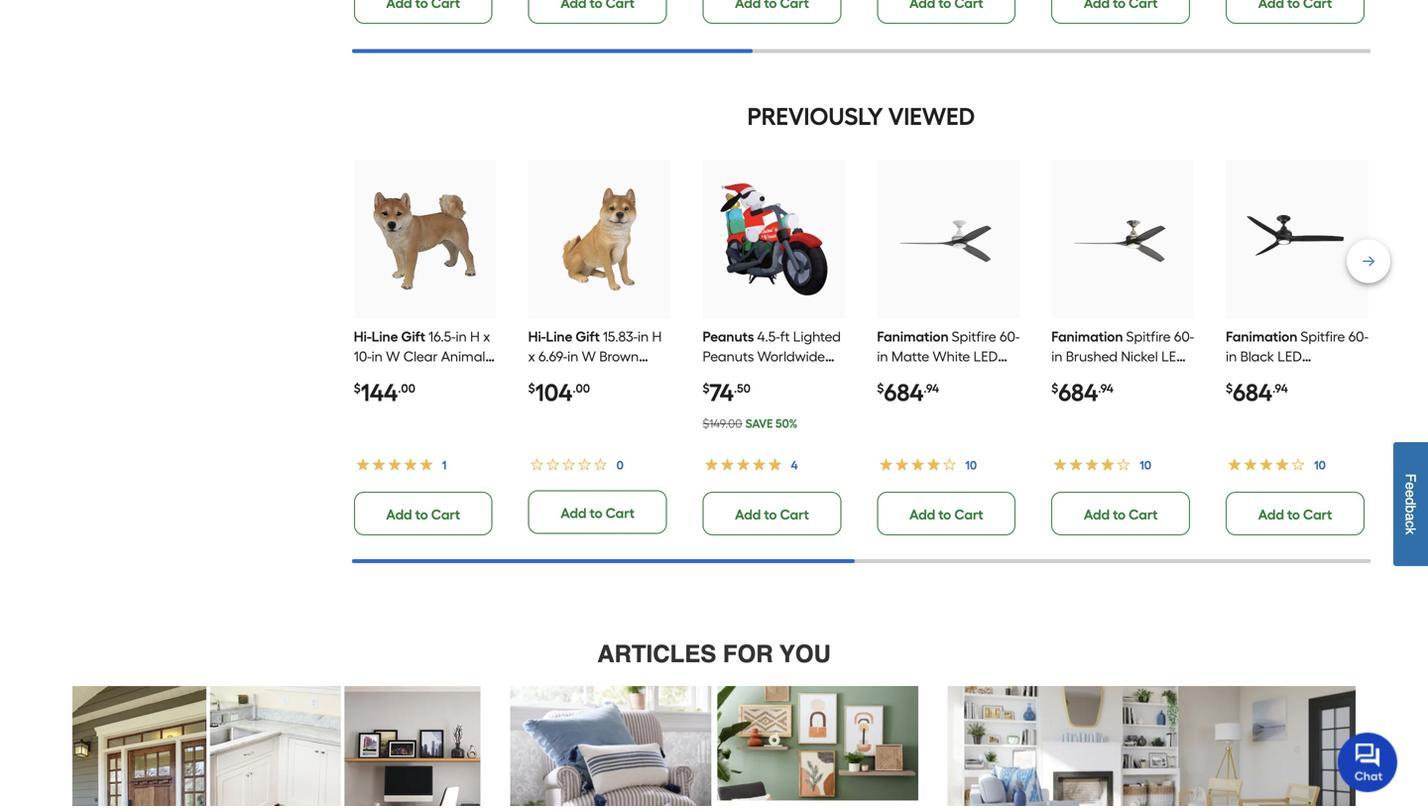 Task type: vqa. For each thing, say whether or not it's contained in the screenshot.
LED in spitfire 60- in brushed nickel led indoor/outdoor propeller ceiling fan with light remote (3- blade)
yes



Task type: describe. For each thing, give the bounding box(es) containing it.
ceiling for white
[[936, 388, 980, 405]]

fanimation spitfire 60-in black led indoor/outdoor propeller ceiling fan with light remote (3-blade) image
[[1241, 182, 1355, 297]]

$ 74 .50
[[703, 378, 751, 407]]

b
[[1403, 506, 1419, 513]]

peanuts inside 4.5-ft lighted peanuts worldwide snoopy christmas inflatable
[[703, 348, 754, 365]]

fanimation spitfire 60-in matte white led indoor/outdoor propeller ceiling fan with light remote (3-blade) image
[[892, 182, 1006, 297]]

save
[[746, 417, 773, 431]]

spitfire for nickel
[[1127, 328, 1171, 345]]

statue for 144
[[406, 368, 447, 385]]

$ 144 .00
[[354, 378, 416, 407]]

spitfire for white
[[952, 328, 997, 345]]

gift for 104
[[576, 328, 600, 345]]

684 for black
[[1233, 378, 1273, 407]]

74
[[710, 378, 734, 407]]

remote for nickel
[[1117, 408, 1166, 424]]

15.83-in h x 6.69-in w brown animal garden statue
[[528, 328, 669, 385]]

in inside spitfire 60- in brushed nickel led indoor/outdoor propeller ceiling fan with light remote (3- blade)
[[1052, 348, 1063, 365]]

previously
[[748, 102, 884, 131]]

d
[[1403, 498, 1419, 506]]

add for 15.83-in h x 6.69-in w brown animal garden statue
[[561, 505, 587, 522]]

remote for white
[[943, 408, 991, 424]]

50%
[[776, 417, 798, 431]]

h for 104
[[652, 328, 662, 345]]

to for spitfire 60- in black led indoor/outdoor propeller ceiling fan with light remote (3- blade)
[[1288, 506, 1301, 523]]

clear
[[404, 348, 438, 365]]

$ for 16.5-in h x 10-in w clear animal garden statue
[[354, 381, 361, 396]]

inflatable
[[703, 388, 762, 405]]

light for brushed
[[1082, 408, 1114, 424]]

light inside spitfire 60- in black led indoor/outdoor propeller ceiling fan with light remote (3- blade)
[[1257, 408, 1289, 424]]

cart for 4.5-ft lighted peanuts worldwide snoopy christmas inflatable
[[780, 506, 809, 523]]

add for spitfire 60- in black led indoor/outdoor propeller ceiling fan with light remote (3- blade)
[[1259, 506, 1285, 523]]

a collage with a tan and black welcome mat, red and black rooster mat, and black chair mat. image
[[72, 686, 481, 807]]

c
[[1403, 521, 1419, 528]]

to for spitfire 60- in brushed nickel led indoor/outdoor propeller ceiling fan with light remote (3- blade)
[[1113, 506, 1126, 523]]

animal for 104
[[528, 368, 573, 385]]

684 for brushed
[[1059, 378, 1099, 407]]

add for spitfire 60- in brushed nickel led indoor/outdoor propeller ceiling fan with light remote (3- blade)
[[1084, 506, 1110, 523]]

remote inside spitfire 60- in black led indoor/outdoor propeller ceiling fan with light remote (3- blade)
[[1292, 408, 1340, 424]]

to for 4.5-ft lighted peanuts worldwide snoopy christmas inflatable
[[764, 506, 777, 523]]

3 684 list item from the left
[[1226, 160, 1369, 536]]

peanuts 4.5-ft lighted peanuts worldwide snoopy christmas inflatable image
[[717, 182, 831, 297]]

worldwide
[[758, 348, 825, 365]]

$ for spitfire 60- in matte white led indoor/outdoor propeller ceiling fan with light remote (3- blade)
[[877, 381, 884, 396]]

blade) inside spitfire 60- in black led indoor/outdoor propeller ceiling fan with light remote (3- blade)
[[1226, 427, 1266, 444]]

add to cart link for 4.5-ft lighted peanuts worldwide snoopy christmas inflatable
[[703, 492, 842, 536]]

a living room furniture arrangement with a white sofa, two brown wood chairs and a colorful rug. image
[[948, 686, 1356, 807]]

fanimation spitfire 60-in brushed nickel led indoor/outdoor propeller ceiling fan with light remote (3-blade) image
[[1066, 182, 1180, 297]]

brown
[[600, 348, 639, 365]]

brushed
[[1066, 348, 1118, 365]]

spitfire 60- in matte white led indoor/outdoor propeller ceiling fan with light remote (3- blade)
[[877, 328, 1020, 444]]

k
[[1403, 528, 1419, 535]]

add to cart link for 16.5-in h x 10-in w clear animal garden statue
[[354, 492, 493, 536]]

previously viewed heading
[[352, 97, 1371, 136]]

with for spitfire 60- in matte white led indoor/outdoor propeller ceiling fan with light remote (3- blade)
[[877, 408, 904, 424]]

1 peanuts from the top
[[703, 328, 754, 345]]

h for 144
[[470, 328, 480, 345]]

f e e d b a c k button
[[1394, 442, 1429, 566]]

2 e from the top
[[1403, 490, 1419, 498]]

fanimation for matte
[[877, 328, 949, 345]]

684 for matte
[[884, 378, 924, 407]]

74 list item
[[703, 160, 846, 536]]

15.83-
[[603, 328, 638, 345]]

add for 4.5-ft lighted peanuts worldwide snoopy christmas inflatable
[[735, 506, 761, 523]]

fanimation for black
[[1226, 328, 1298, 345]]

lighted
[[793, 328, 841, 345]]

cart for spitfire 60- in matte white led indoor/outdoor propeller ceiling fan with light remote (3- blade)
[[955, 506, 984, 523]]

articles for you
[[597, 641, 831, 668]]

.50
[[734, 381, 751, 396]]

16.5-
[[429, 328, 456, 345]]

hi-line gift 15.83-in h x 6.69-in w brown animal garden statue image
[[543, 182, 657, 297]]

.00 for 144
[[398, 381, 416, 396]]

light for matte
[[908, 408, 940, 424]]

for
[[723, 641, 773, 668]]

blade) for spitfire 60- in brushed nickel led indoor/outdoor propeller ceiling fan with light remote (3- blade)
[[1052, 427, 1092, 444]]

144 list item
[[354, 160, 497, 536]]

hi- for 104
[[528, 328, 546, 345]]

fan inside spitfire 60- in black led indoor/outdoor propeller ceiling fan with light remote (3- blade)
[[1332, 388, 1355, 405]]

propeller for matte
[[877, 388, 933, 405]]

you
[[780, 641, 831, 668]]

144
[[361, 378, 398, 407]]

$ inside $ 74 .50
[[703, 381, 710, 396]]

4.5-ft lighted peanuts worldwide snoopy christmas inflatable
[[703, 328, 841, 405]]

ceiling for nickel
[[1111, 388, 1154, 405]]

1 e from the top
[[1403, 482, 1419, 490]]

garden for 104
[[576, 368, 624, 385]]



Task type: locate. For each thing, give the bounding box(es) containing it.
60- for spitfire 60- in black led indoor/outdoor propeller ceiling fan with light remote (3- blade)
[[1349, 328, 1369, 345]]

$ 684 .94
[[877, 378, 940, 407], [1052, 378, 1114, 407], [1226, 378, 1288, 407]]

white
[[933, 348, 971, 365]]

684 down brushed
[[1059, 378, 1099, 407]]

1 garden from the left
[[354, 368, 402, 385]]

line inside 144 'list item'
[[372, 328, 398, 345]]

h right 16.5-
[[470, 328, 480, 345]]

animal inside 16.5-in h x 10-in w clear animal garden statue
[[441, 348, 486, 365]]

led inside spitfire 60- in brushed nickel led indoor/outdoor propeller ceiling fan with light remote (3- blade)
[[1162, 348, 1186, 365]]

w left brown
[[582, 348, 596, 365]]

gift inside 144 'list item'
[[401, 328, 426, 345]]

with down black
[[1226, 408, 1253, 424]]

hi-line gift for 104
[[528, 328, 600, 345]]

0 horizontal spatial spitfire
[[952, 328, 997, 345]]

2 horizontal spatial indoor/outdoor
[[1226, 368, 1325, 385]]

f e e d b a c k
[[1403, 474, 1419, 535]]

1 vertical spatial x
[[528, 348, 535, 365]]

propeller
[[877, 388, 933, 405], [1052, 388, 1107, 405], [1226, 388, 1282, 405]]

nickel
[[1121, 348, 1159, 365]]

add to cart link for spitfire 60- in black led indoor/outdoor propeller ceiling fan with light remote (3- blade)
[[1226, 492, 1365, 536]]

2 w from the left
[[582, 348, 596, 365]]

0 vertical spatial peanuts
[[703, 328, 754, 345]]

2 .94 from the left
[[1099, 381, 1114, 396]]

w
[[386, 348, 400, 365], [582, 348, 596, 365]]

1 line from the left
[[372, 328, 398, 345]]

0 horizontal spatial statue
[[406, 368, 447, 385]]

gift up clear
[[401, 328, 426, 345]]

5 $ from the left
[[1052, 381, 1059, 396]]

2 spitfire from the left
[[1127, 328, 1171, 345]]

0 horizontal spatial light
[[908, 408, 940, 424]]

h inside 16.5-in h x 10-in w clear animal garden statue
[[470, 328, 480, 345]]

.00 for 104
[[573, 381, 590, 396]]

2 gift from the left
[[576, 328, 600, 345]]

60- for spitfire 60- in brushed nickel led indoor/outdoor propeller ceiling fan with light remote (3- blade)
[[1175, 328, 1195, 345]]

684 down black
[[1233, 378, 1273, 407]]

1 .00 from the left
[[398, 381, 416, 396]]

fan
[[983, 388, 1006, 405], [1158, 388, 1181, 405], [1332, 388, 1355, 405]]

cart
[[606, 505, 635, 522], [431, 506, 460, 523], [780, 506, 809, 523], [955, 506, 984, 523], [1129, 506, 1158, 523], [1304, 506, 1333, 523]]

1 horizontal spatial light
[[1082, 408, 1114, 424]]

statue for 104
[[628, 368, 669, 385]]

light inside spitfire 60- in brushed nickel led indoor/outdoor propeller ceiling fan with light remote (3- blade)
[[1082, 408, 1114, 424]]

2 horizontal spatial ceiling
[[1285, 388, 1329, 405]]

10-
[[354, 348, 372, 365]]

blade) down brushed
[[1052, 427, 1092, 444]]

1 horizontal spatial fanimation
[[1052, 328, 1124, 345]]

add to cart link for spitfire 60- in brushed nickel led indoor/outdoor propeller ceiling fan with light remote (3- blade)
[[1052, 492, 1191, 536]]

spitfire inside spitfire 60- in black led indoor/outdoor propeller ceiling fan with light remote (3- blade)
[[1301, 328, 1346, 345]]

statue inside 15.83-in h x 6.69-in w brown animal garden statue
[[628, 368, 669, 385]]

0 horizontal spatial blade)
[[877, 427, 917, 444]]

0 horizontal spatial garden
[[354, 368, 402, 385]]

0 vertical spatial animal
[[441, 348, 486, 365]]

1 horizontal spatial animal
[[528, 368, 573, 385]]

add to cart for 16.5-in h x 10-in w clear animal garden statue
[[386, 506, 460, 523]]

fan for white
[[983, 388, 1006, 405]]

blade) inside spitfire 60- in brushed nickel led indoor/outdoor propeller ceiling fan with light remote (3- blade)
[[1052, 427, 1092, 444]]

hi- up 6.69-
[[528, 328, 546, 345]]

propeller down the matte
[[877, 388, 933, 405]]

blade) down the matte
[[877, 427, 917, 444]]

1 vertical spatial peanuts
[[703, 348, 754, 365]]

hi-line gift for 144
[[354, 328, 426, 345]]

light down the matte
[[908, 408, 940, 424]]

indoor/outdoor inside spitfire 60- in matte white led indoor/outdoor propeller ceiling fan with light remote (3- blade)
[[877, 368, 976, 385]]

3 .94 from the left
[[1273, 381, 1288, 396]]

0 horizontal spatial animal
[[441, 348, 486, 365]]

60- inside spitfire 60- in black led indoor/outdoor propeller ceiling fan with light remote (3- blade)
[[1349, 328, 1369, 345]]

3 blade) from the left
[[1226, 427, 1266, 444]]

1 gift from the left
[[401, 328, 426, 345]]

fanimation up black
[[1226, 328, 1298, 345]]

with inside spitfire 60- in black led indoor/outdoor propeller ceiling fan with light remote (3- blade)
[[1226, 408, 1253, 424]]

2 remote from the left
[[1117, 408, 1166, 424]]

1 horizontal spatial w
[[582, 348, 596, 365]]

propeller inside spitfire 60- in matte white led indoor/outdoor propeller ceiling fan with light remote (3- blade)
[[877, 388, 933, 405]]

add inside 144 'list item'
[[386, 506, 412, 523]]

1 horizontal spatial .00
[[573, 381, 590, 396]]

1 horizontal spatial indoor/outdoor
[[1052, 368, 1151, 385]]

indoor/outdoor down black
[[1226, 368, 1325, 385]]

add to cart for spitfire 60- in matte white led indoor/outdoor propeller ceiling fan with light remote (3- blade)
[[910, 506, 984, 523]]

1 horizontal spatial 60-
[[1175, 328, 1195, 345]]

previously viewed
[[748, 102, 975, 131]]

ceiling inside spitfire 60- in matte white led indoor/outdoor propeller ceiling fan with light remote (3- blade)
[[936, 388, 980, 405]]

f
[[1403, 474, 1419, 482]]

60- inside spitfire 60- in brushed nickel led indoor/outdoor propeller ceiling fan with light remote (3- blade)
[[1175, 328, 1195, 345]]

add to cart for 4.5-ft lighted peanuts worldwide snoopy christmas inflatable
[[735, 506, 809, 523]]

0 horizontal spatial fan
[[983, 388, 1006, 405]]

christmas
[[754, 368, 819, 385]]

3 propeller from the left
[[1226, 388, 1282, 405]]

0 horizontal spatial line
[[372, 328, 398, 345]]

1 horizontal spatial remote
[[1117, 408, 1166, 424]]

to inside 144 'list item'
[[415, 506, 428, 523]]

$149.00 save 50%
[[703, 417, 798, 431]]

0 horizontal spatial 60-
[[1000, 328, 1020, 345]]

1 led from the left
[[974, 348, 998, 365]]

0 horizontal spatial 684
[[884, 378, 924, 407]]

1 indoor/outdoor from the left
[[877, 368, 976, 385]]

2 684 list item from the left
[[1052, 160, 1195, 536]]

animal down 16.5-
[[441, 348, 486, 365]]

.00
[[398, 381, 416, 396], [573, 381, 590, 396]]

6.69-
[[539, 348, 568, 365]]

2 horizontal spatial (3-
[[1344, 408, 1360, 424]]

indoor/outdoor for brushed
[[1052, 368, 1151, 385]]

1 684 from the left
[[884, 378, 924, 407]]

2 684 from the left
[[1059, 378, 1099, 407]]

animal
[[441, 348, 486, 365], [528, 368, 573, 385]]

light down black
[[1257, 408, 1289, 424]]

.94 for matte
[[924, 381, 940, 396]]

a blue striped chair with pillows, a green wall with artwork and a patio sofa with pillows. image
[[510, 686, 918, 807]]

to for 15.83-in h x 6.69-in w brown animal garden statue
[[590, 505, 603, 522]]

$ for 15.83-in h x 6.69-in w brown animal garden statue
[[528, 381, 535, 396]]

1 light from the left
[[908, 408, 940, 424]]

line for 144
[[372, 328, 398, 345]]

3 with from the left
[[1226, 408, 1253, 424]]

light down brushed
[[1082, 408, 1114, 424]]

1 horizontal spatial ceiling
[[1111, 388, 1154, 405]]

$ 684 .94 down brushed
[[1052, 378, 1114, 407]]

hi-line gift 16.5-in h x 10-in w clear animal garden statue image
[[368, 182, 482, 297]]

cart inside 74 list item
[[780, 506, 809, 523]]

with
[[877, 408, 904, 424], [1052, 408, 1079, 424], [1226, 408, 1253, 424]]

3 (3- from the left
[[1344, 408, 1360, 424]]

2 light from the left
[[1082, 408, 1114, 424]]

1 $ 684 .94 from the left
[[877, 378, 940, 407]]

2 fanimation from the left
[[1052, 328, 1124, 345]]

hi-line gift up the "10-"
[[354, 328, 426, 345]]

indoor/outdoor down brushed
[[1052, 368, 1151, 385]]

spitfire
[[952, 328, 997, 345], [1127, 328, 1171, 345], [1301, 328, 1346, 345]]

to for spitfire 60- in matte white led indoor/outdoor propeller ceiling fan with light remote (3- blade)
[[939, 506, 952, 523]]

add
[[561, 505, 587, 522], [386, 506, 412, 523], [735, 506, 761, 523], [910, 506, 936, 523], [1084, 506, 1110, 523], [1259, 506, 1285, 523]]

fan for nickel
[[1158, 388, 1181, 405]]

$ 684 .94 for matte
[[877, 378, 940, 407]]

w for 104
[[582, 348, 596, 365]]

garden down the "10-"
[[354, 368, 402, 385]]

2 indoor/outdoor from the left
[[1052, 368, 1151, 385]]

2 horizontal spatial fan
[[1332, 388, 1355, 405]]

2 h from the left
[[652, 328, 662, 345]]

1 horizontal spatial with
[[1052, 408, 1079, 424]]

3 indoor/outdoor from the left
[[1226, 368, 1325, 385]]

.94 down brushed
[[1099, 381, 1114, 396]]

1 horizontal spatial gift
[[576, 328, 600, 345]]

cart inside 144 'list item'
[[431, 506, 460, 523]]

1 horizontal spatial .94
[[1099, 381, 1114, 396]]

to for 16.5-in h x 10-in w clear animal garden statue
[[415, 506, 428, 523]]

2 horizontal spatial .94
[[1273, 381, 1288, 396]]

animal for 144
[[441, 348, 486, 365]]

1 horizontal spatial led
[[1162, 348, 1186, 365]]

1 hi-line gift from the left
[[354, 328, 426, 345]]

remote inside spitfire 60- in brushed nickel led indoor/outdoor propeller ceiling fan with light remote (3- blade)
[[1117, 408, 1166, 424]]

3 remote from the left
[[1292, 408, 1340, 424]]

104 list item
[[528, 160, 671, 534]]

0 horizontal spatial $ 684 .94
[[877, 378, 940, 407]]

0 horizontal spatial fanimation
[[877, 328, 949, 345]]

0 horizontal spatial 684 list item
[[877, 160, 1020, 536]]

2 horizontal spatial 684
[[1233, 378, 1273, 407]]

cart for spitfire 60- in brushed nickel led indoor/outdoor propeller ceiling fan with light remote (3- blade)
[[1129, 506, 1158, 523]]

0 horizontal spatial propeller
[[877, 388, 933, 405]]

statue down clear
[[406, 368, 447, 385]]

1 horizontal spatial h
[[652, 328, 662, 345]]

0 vertical spatial x
[[483, 328, 490, 345]]

blade) down black
[[1226, 427, 1266, 444]]

e up d
[[1403, 482, 1419, 490]]

0 horizontal spatial hi-
[[354, 328, 372, 345]]

animal inside 15.83-in h x 6.69-in w brown animal garden statue
[[528, 368, 573, 385]]

1 horizontal spatial (3-
[[1169, 408, 1185, 424]]

add inside 74 list item
[[735, 506, 761, 523]]

2 horizontal spatial blade)
[[1226, 427, 1266, 444]]

(3- inside spitfire 60- in black led indoor/outdoor propeller ceiling fan with light remote (3- blade)
[[1344, 408, 1360, 424]]

ft
[[780, 328, 790, 345]]

cart for spitfire 60- in black led indoor/outdoor propeller ceiling fan with light remote (3- blade)
[[1304, 506, 1333, 523]]

fanimation up the matte
[[877, 328, 949, 345]]

1 ceiling from the left
[[936, 388, 980, 405]]

3 light from the left
[[1257, 408, 1289, 424]]

spitfire for led
[[1301, 328, 1346, 345]]

60-
[[1000, 328, 1020, 345], [1175, 328, 1195, 345], [1349, 328, 1369, 345]]

garden inside 16.5-in h x 10-in w clear animal garden statue
[[354, 368, 402, 385]]

.94
[[924, 381, 940, 396], [1099, 381, 1114, 396], [1273, 381, 1288, 396]]

fanimation
[[877, 328, 949, 345], [1052, 328, 1124, 345], [1226, 328, 1298, 345]]

in inside spitfire 60- in matte white led indoor/outdoor propeller ceiling fan with light remote (3- blade)
[[877, 348, 888, 365]]

2 horizontal spatial remote
[[1292, 408, 1340, 424]]

add to cart link inside 74 list item
[[703, 492, 842, 536]]

.94 down black
[[1273, 381, 1288, 396]]

in inside spitfire 60- in black led indoor/outdoor propeller ceiling fan with light remote (3- blade)
[[1226, 348, 1237, 365]]

1 horizontal spatial $ 684 .94
[[1052, 378, 1114, 407]]

remote
[[943, 408, 991, 424], [1117, 408, 1166, 424], [1292, 408, 1340, 424]]

blade)
[[877, 427, 917, 444], [1052, 427, 1092, 444], [1226, 427, 1266, 444]]

x right 16.5-
[[483, 328, 490, 345]]

statue down brown
[[628, 368, 669, 385]]

1 with from the left
[[877, 408, 904, 424]]

add to cart link inside 104 list item
[[528, 490, 667, 534]]

1 spitfire from the left
[[952, 328, 997, 345]]

add inside 104 list item
[[561, 505, 587, 522]]

1 $ from the left
[[354, 381, 361, 396]]

add to cart link for 15.83-in h x 6.69-in w brown animal garden statue
[[528, 490, 667, 534]]

2 with from the left
[[1052, 408, 1079, 424]]

4 $ from the left
[[877, 381, 884, 396]]

e up b
[[1403, 490, 1419, 498]]

add for 16.5-in h x 10-in w clear animal garden statue
[[386, 506, 412, 523]]

indoor/outdoor inside spitfire 60- in black led indoor/outdoor propeller ceiling fan with light remote (3- blade)
[[1226, 368, 1325, 385]]

0 horizontal spatial x
[[483, 328, 490, 345]]

1 horizontal spatial fan
[[1158, 388, 1181, 405]]

1 horizontal spatial hi-line gift
[[528, 328, 600, 345]]

led
[[974, 348, 998, 365], [1162, 348, 1186, 365], [1278, 348, 1303, 365]]

fanimation for brushed
[[1052, 328, 1124, 345]]

1 horizontal spatial line
[[546, 328, 573, 345]]

propeller for brushed
[[1052, 388, 1107, 405]]

2 horizontal spatial 684 list item
[[1226, 160, 1369, 536]]

2 peanuts from the top
[[703, 348, 754, 365]]

cart for 15.83-in h x 6.69-in w brown animal garden statue
[[606, 505, 635, 522]]

(3-
[[995, 408, 1011, 424], [1169, 408, 1185, 424], [1344, 408, 1360, 424]]

684 list item
[[877, 160, 1020, 536], [1052, 160, 1195, 536], [1226, 160, 1369, 536]]

2 60- from the left
[[1175, 328, 1195, 345]]

add to cart link for spitfire 60- in matte white led indoor/outdoor propeller ceiling fan with light remote (3- blade)
[[877, 492, 1016, 536]]

a
[[1403, 513, 1419, 521]]

spitfire 60- in black led indoor/outdoor propeller ceiling fan with light remote (3- blade)
[[1226, 328, 1369, 444]]

1 fan from the left
[[983, 388, 1006, 405]]

(3- inside spitfire 60- in brushed nickel led indoor/outdoor propeller ceiling fan with light remote (3- blade)
[[1169, 408, 1185, 424]]

x for 144
[[483, 328, 490, 345]]

2 horizontal spatial 60-
[[1349, 328, 1369, 345]]

propeller down black
[[1226, 388, 1282, 405]]

(3- for spitfire 60- in brushed nickel led indoor/outdoor propeller ceiling fan with light remote (3- blade)
[[1169, 408, 1185, 424]]

1 propeller from the left
[[877, 388, 933, 405]]

0 horizontal spatial w
[[386, 348, 400, 365]]

1 w from the left
[[386, 348, 400, 365]]

hi-line gift inside 144 'list item'
[[354, 328, 426, 345]]

to inside 74 list item
[[764, 506, 777, 523]]

3 $ 684 .94 from the left
[[1226, 378, 1288, 407]]

1 horizontal spatial garden
[[576, 368, 624, 385]]

1 vertical spatial animal
[[528, 368, 573, 385]]

.94 for brushed
[[1099, 381, 1114, 396]]

3 fanimation from the left
[[1226, 328, 1298, 345]]

2 horizontal spatial $ 684 .94
[[1226, 378, 1288, 407]]

with inside spitfire 60- in matte white led indoor/outdoor propeller ceiling fan with light remote (3- blade)
[[877, 408, 904, 424]]

cart inside 104 list item
[[606, 505, 635, 522]]

hi- for 144
[[354, 328, 372, 345]]

0 horizontal spatial gift
[[401, 328, 426, 345]]

1 horizontal spatial spitfire
[[1127, 328, 1171, 345]]

2 ceiling from the left
[[1111, 388, 1154, 405]]

x inside 15.83-in h x 6.69-in w brown animal garden statue
[[528, 348, 535, 365]]

statue inside 16.5-in h x 10-in w clear animal garden statue
[[406, 368, 447, 385]]

with inside spitfire 60- in brushed nickel led indoor/outdoor propeller ceiling fan with light remote (3- blade)
[[1052, 408, 1079, 424]]

0 horizontal spatial .94
[[924, 381, 940, 396]]

led for white
[[974, 348, 998, 365]]

add to cart link
[[528, 490, 667, 534], [354, 492, 493, 536], [703, 492, 842, 536], [877, 492, 1016, 536], [1052, 492, 1191, 536], [1226, 492, 1365, 536]]

2 fan from the left
[[1158, 388, 1181, 405]]

684
[[884, 378, 924, 407], [1059, 378, 1099, 407], [1233, 378, 1273, 407]]

$ 104 .00
[[528, 378, 590, 407]]

add to cart inside 104 list item
[[561, 505, 635, 522]]

blade) inside spitfire 60- in matte white led indoor/outdoor propeller ceiling fan with light remote (3- blade)
[[877, 427, 917, 444]]

hi-line gift inside 104 list item
[[528, 328, 600, 345]]

h
[[470, 328, 480, 345], [652, 328, 662, 345]]

with down the matte
[[877, 408, 904, 424]]

2 line from the left
[[546, 328, 573, 345]]

0 horizontal spatial led
[[974, 348, 998, 365]]

2 horizontal spatial with
[[1226, 408, 1253, 424]]

3 led from the left
[[1278, 348, 1303, 365]]

1 horizontal spatial 684
[[1059, 378, 1099, 407]]

add to cart inside 144 'list item'
[[386, 506, 460, 523]]

1 horizontal spatial 684 list item
[[1052, 160, 1195, 536]]

to
[[590, 505, 603, 522], [415, 506, 428, 523], [764, 506, 777, 523], [939, 506, 952, 523], [1113, 506, 1126, 523], [1288, 506, 1301, 523]]

add to cart for spitfire 60- in black led indoor/outdoor propeller ceiling fan with light remote (3- blade)
[[1259, 506, 1333, 523]]

1 hi- from the left
[[354, 328, 372, 345]]

gift for 144
[[401, 328, 426, 345]]

1 horizontal spatial propeller
[[1052, 388, 1107, 405]]

line up 6.69-
[[546, 328, 573, 345]]

1 horizontal spatial blade)
[[1052, 427, 1092, 444]]

2 (3- from the left
[[1169, 408, 1185, 424]]

0 horizontal spatial h
[[470, 328, 480, 345]]

indoor/outdoor down the matte
[[877, 368, 976, 385]]

2 horizontal spatial propeller
[[1226, 388, 1282, 405]]

garden
[[354, 368, 402, 385], [576, 368, 624, 385]]

1 statue from the left
[[406, 368, 447, 385]]

spitfire inside spitfire 60- in brushed nickel led indoor/outdoor propeller ceiling fan with light remote (3- blade)
[[1127, 328, 1171, 345]]

x left 6.69-
[[528, 348, 535, 365]]

$ inside $ 104 .00
[[528, 381, 535, 396]]

104
[[535, 378, 573, 407]]

matte
[[892, 348, 930, 365]]

1 blade) from the left
[[877, 427, 917, 444]]

$ for spitfire 60- in black led indoor/outdoor propeller ceiling fan with light remote (3- blade)
[[1226, 381, 1233, 396]]

line inside 104 list item
[[546, 328, 573, 345]]

2 propeller from the left
[[1052, 388, 1107, 405]]

0 horizontal spatial remote
[[943, 408, 991, 424]]

0 horizontal spatial with
[[877, 408, 904, 424]]

1 .94 from the left
[[924, 381, 940, 396]]

led right nickel
[[1162, 348, 1186, 365]]

2 horizontal spatial light
[[1257, 408, 1289, 424]]

gift left 15.83-
[[576, 328, 600, 345]]

light
[[908, 408, 940, 424], [1082, 408, 1114, 424], [1257, 408, 1289, 424]]

60- inside spitfire 60- in matte white led indoor/outdoor propeller ceiling fan with light remote (3- blade)
[[1000, 328, 1020, 345]]

add for spitfire 60- in matte white led indoor/outdoor propeller ceiling fan with light remote (3- blade)
[[910, 506, 936, 523]]

1 horizontal spatial x
[[528, 348, 535, 365]]

garden down brown
[[576, 368, 624, 385]]

statue
[[406, 368, 447, 385], [628, 368, 669, 385]]

.00 inside $ 104 .00
[[573, 381, 590, 396]]

16.5-in h x 10-in w clear animal garden statue
[[354, 328, 490, 385]]

1 h from the left
[[470, 328, 480, 345]]

2 $ from the left
[[528, 381, 535, 396]]

(3- for spitfire 60- in matte white led indoor/outdoor propeller ceiling fan with light remote (3- blade)
[[995, 408, 1011, 424]]

h inside 15.83-in h x 6.69-in w brown animal garden statue
[[652, 328, 662, 345]]

propeller inside spitfire 60- in brushed nickel led indoor/outdoor propeller ceiling fan with light remote (3- blade)
[[1052, 388, 1107, 405]]

gift inside 104 list item
[[576, 328, 600, 345]]

2 blade) from the left
[[1052, 427, 1092, 444]]

propeller inside spitfire 60- in black led indoor/outdoor propeller ceiling fan with light remote (3- blade)
[[1226, 388, 1282, 405]]

led right white
[[974, 348, 998, 365]]

2 statue from the left
[[628, 368, 669, 385]]

w for 144
[[386, 348, 400, 365]]

indoor/outdoor inside spitfire 60- in brushed nickel led indoor/outdoor propeller ceiling fan with light remote (3- blade)
[[1052, 368, 1151, 385]]

to inside 104 list item
[[590, 505, 603, 522]]

line
[[372, 328, 398, 345], [546, 328, 573, 345]]

spitfire 60- in brushed nickel led indoor/outdoor propeller ceiling fan with light remote (3- blade)
[[1052, 328, 1195, 444]]

garden for 144
[[354, 368, 402, 385]]

w left clear
[[386, 348, 400, 365]]

3 fan from the left
[[1332, 388, 1355, 405]]

led right black
[[1278, 348, 1303, 365]]

with down brushed
[[1052, 408, 1079, 424]]

$149.00
[[703, 417, 743, 431]]

2 horizontal spatial spitfire
[[1301, 328, 1346, 345]]

indoor/outdoor for matte
[[877, 368, 976, 385]]

.00 inside "$ 144 .00"
[[398, 381, 416, 396]]

$ 684 .94 for black
[[1226, 378, 1288, 407]]

2 .00 from the left
[[573, 381, 590, 396]]

fan inside spitfire 60- in matte white led indoor/outdoor propeller ceiling fan with light remote (3- blade)
[[983, 388, 1006, 405]]

$ 684 .94 for brushed
[[1052, 378, 1114, 407]]

$ 684 .94 down black
[[1226, 378, 1288, 407]]

2 $ 684 .94 from the left
[[1052, 378, 1114, 407]]

snoopy
[[703, 368, 750, 385]]

blade) for spitfire 60- in matte white led indoor/outdoor propeller ceiling fan with light remote (3- blade)
[[877, 427, 917, 444]]

0 horizontal spatial hi-line gift
[[354, 328, 426, 345]]

0 horizontal spatial .00
[[398, 381, 416, 396]]

4.5-
[[757, 328, 780, 345]]

1 (3- from the left
[[995, 408, 1011, 424]]

cart for 16.5-in h x 10-in w clear animal garden statue
[[431, 506, 460, 523]]

1 fanimation from the left
[[877, 328, 949, 345]]

ceiling inside spitfire 60- in black led indoor/outdoor propeller ceiling fan with light remote (3- blade)
[[1285, 388, 1329, 405]]

hi-line gift up 6.69-
[[528, 328, 600, 345]]

3 spitfire from the left
[[1301, 328, 1346, 345]]

1 684 list item from the left
[[877, 160, 1020, 536]]

ceiling inside spitfire 60- in brushed nickel led indoor/outdoor propeller ceiling fan with light remote (3- blade)
[[1111, 388, 1154, 405]]

in
[[456, 328, 467, 345], [638, 328, 649, 345], [372, 348, 383, 365], [568, 348, 579, 365], [877, 348, 888, 365], [1052, 348, 1063, 365], [1226, 348, 1237, 365]]

3 60- from the left
[[1349, 328, 1369, 345]]

hi-
[[354, 328, 372, 345], [528, 328, 546, 345]]

x for 104
[[528, 348, 535, 365]]

h right 15.83-
[[652, 328, 662, 345]]

ceiling
[[936, 388, 980, 405], [1111, 388, 1154, 405], [1285, 388, 1329, 405]]

viewed
[[889, 102, 975, 131]]

x inside 16.5-in h x 10-in w clear animal garden statue
[[483, 328, 490, 345]]

hi- inside 104 list item
[[528, 328, 546, 345]]

hi- up the "10-"
[[354, 328, 372, 345]]

hi- inside 144 'list item'
[[354, 328, 372, 345]]

$ 684 .94 down the matte
[[877, 378, 940, 407]]

gift
[[401, 328, 426, 345], [576, 328, 600, 345]]

2 led from the left
[[1162, 348, 1186, 365]]

3 ceiling from the left
[[1285, 388, 1329, 405]]

black
[[1241, 348, 1275, 365]]

add to cart for spitfire 60- in brushed nickel led indoor/outdoor propeller ceiling fan with light remote (3- blade)
[[1084, 506, 1158, 523]]

6 $ from the left
[[1226, 381, 1233, 396]]

line for 104
[[546, 328, 573, 345]]

indoor/outdoor
[[877, 368, 976, 385], [1052, 368, 1151, 385], [1226, 368, 1325, 385]]

1 horizontal spatial statue
[[628, 368, 669, 385]]

hi-line gift
[[354, 328, 426, 345], [528, 328, 600, 345]]

with for spitfire 60- in brushed nickel led indoor/outdoor propeller ceiling fan with light remote (3- blade)
[[1052, 408, 1079, 424]]

garden inside 15.83-in h x 6.69-in w brown animal garden statue
[[576, 368, 624, 385]]

2 garden from the left
[[576, 368, 624, 385]]

$ for spitfire 60- in brushed nickel led indoor/outdoor propeller ceiling fan with light remote (3- blade)
[[1052, 381, 1059, 396]]

animal down 6.69-
[[528, 368, 573, 385]]

$
[[354, 381, 361, 396], [528, 381, 535, 396], [703, 381, 710, 396], [877, 381, 884, 396], [1052, 381, 1059, 396], [1226, 381, 1233, 396]]

spitfire inside spitfire 60- in matte white led indoor/outdoor propeller ceiling fan with light remote (3- blade)
[[952, 328, 997, 345]]

peanuts
[[703, 328, 754, 345], [703, 348, 754, 365]]

light inside spitfire 60- in matte white led indoor/outdoor propeller ceiling fan with light remote (3- blade)
[[908, 408, 940, 424]]

propeller down brushed
[[1052, 388, 1107, 405]]

led inside spitfire 60- in black led indoor/outdoor propeller ceiling fan with light remote (3- blade)
[[1278, 348, 1303, 365]]

2 hi- from the left
[[528, 328, 546, 345]]

1 remote from the left
[[943, 408, 991, 424]]

x
[[483, 328, 490, 345], [528, 348, 535, 365]]

2 horizontal spatial fanimation
[[1226, 328, 1298, 345]]

.94 down white
[[924, 381, 940, 396]]

add to cart inside 74 list item
[[735, 506, 809, 523]]

0 horizontal spatial (3-
[[995, 408, 1011, 424]]

add to cart
[[561, 505, 635, 522], [386, 506, 460, 523], [735, 506, 809, 523], [910, 506, 984, 523], [1084, 506, 1158, 523], [1259, 506, 1333, 523]]

3 $ from the left
[[703, 381, 710, 396]]

line up "$ 144 .00" at the left of the page
[[372, 328, 398, 345]]

w inside 15.83-in h x 6.69-in w brown animal garden statue
[[582, 348, 596, 365]]

fan inside spitfire 60- in brushed nickel led indoor/outdoor propeller ceiling fan with light remote (3- blade)
[[1158, 388, 1181, 405]]

684 down the matte
[[884, 378, 924, 407]]

led inside spitfire 60- in matte white led indoor/outdoor propeller ceiling fan with light remote (3- blade)
[[974, 348, 998, 365]]

$ inside "$ 144 .00"
[[354, 381, 361, 396]]

articles
[[597, 641, 717, 668]]

1 60- from the left
[[1000, 328, 1020, 345]]

2 hi-line gift from the left
[[528, 328, 600, 345]]

led for nickel
[[1162, 348, 1186, 365]]

w inside 16.5-in h x 10-in w clear animal garden statue
[[386, 348, 400, 365]]

3 684 from the left
[[1233, 378, 1273, 407]]

2 horizontal spatial led
[[1278, 348, 1303, 365]]

add to cart for 15.83-in h x 6.69-in w brown animal garden statue
[[561, 505, 635, 522]]

.94 for black
[[1273, 381, 1288, 396]]

60- for spitfire 60- in matte white led indoor/outdoor propeller ceiling fan with light remote (3- blade)
[[1000, 328, 1020, 345]]

e
[[1403, 482, 1419, 490], [1403, 490, 1419, 498]]

1 horizontal spatial hi-
[[528, 328, 546, 345]]

remote inside spitfire 60- in matte white led indoor/outdoor propeller ceiling fan with light remote (3- blade)
[[943, 408, 991, 424]]

0 horizontal spatial ceiling
[[936, 388, 980, 405]]

(3- inside spitfire 60- in matte white led indoor/outdoor propeller ceiling fan with light remote (3- blade)
[[995, 408, 1011, 424]]

chat invite button image
[[1338, 732, 1399, 793]]

fanimation up brushed
[[1052, 328, 1124, 345]]

add to cart link inside 144 'list item'
[[354, 492, 493, 536]]

0 horizontal spatial indoor/outdoor
[[877, 368, 976, 385]]



